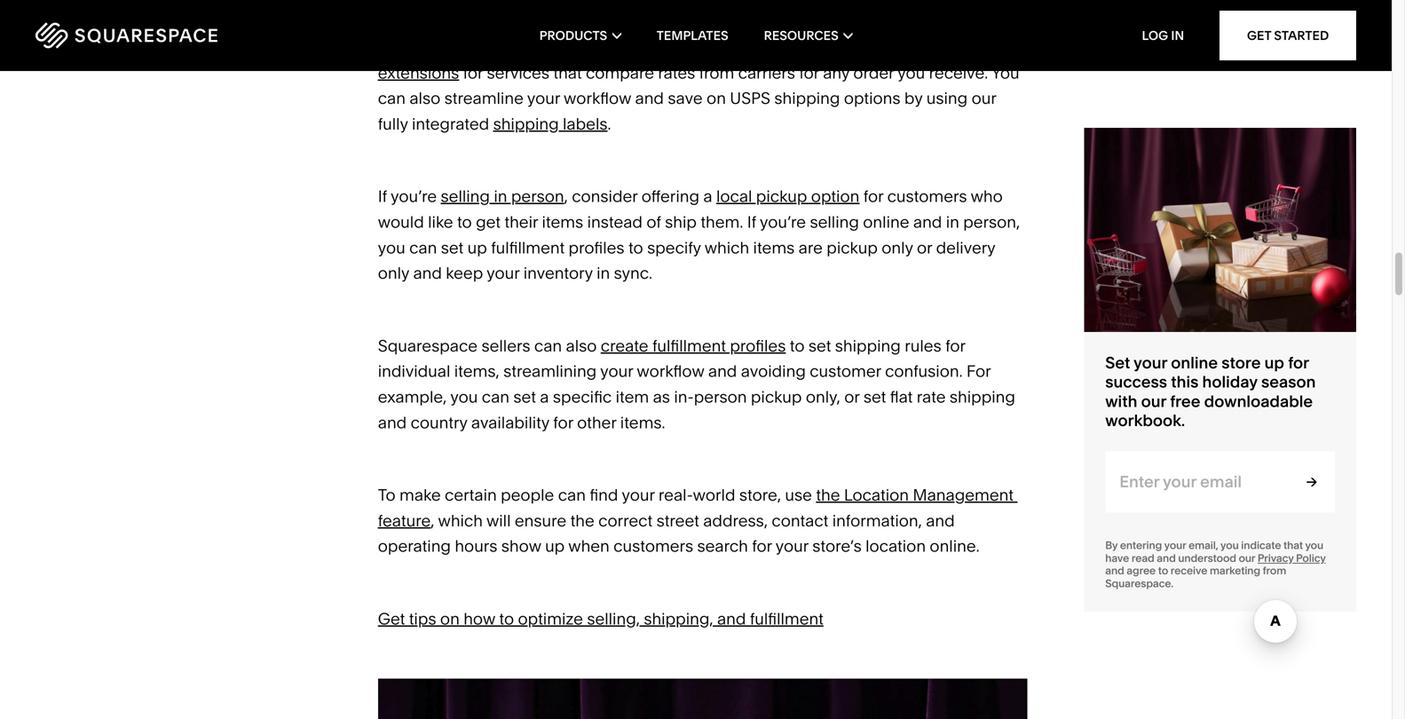 Task type: describe. For each thing, give the bounding box(es) containing it.
selling in person link
[[441, 187, 564, 206]]

and inside , which will ensure the correct street address, contact information, and operating hours show up when customers search for your store's location online.
[[926, 511, 955, 530]]

1 vertical spatial fulfillment
[[653, 336, 726, 356]]

hands.
[[378, 37, 428, 57]]

0 vertical spatial ,
[[564, 187, 568, 206]]

on inside for services that compare rates from carriers for any order you receive. you can also streamline your workflow and save on usps shipping options by using our fully integrated
[[707, 88, 726, 108]]

privacy
[[1258, 552, 1294, 565]]

customer
[[810, 362, 882, 381]]

location
[[844, 485, 909, 505]]

1 vertical spatial option
[[812, 187, 860, 206]]

get for get tips on how to optimize selling, shipping, and fulfillment
[[378, 609, 405, 629]]

and inside for services that compare rates from carriers for any order you receive. you can also streamline your workflow and save on usps shipping options by using our fully integrated
[[635, 88, 664, 108]]

agree
[[1127, 565, 1156, 577]]

0 vertical spatial pickup
[[756, 187, 808, 206]]

pickup inside to set shipping rules for individual items, streamlining your workflow and avoiding customer confusion. for example, you can set a specific item as in-person pickup only, or set flat rate shipping and country availability for other items.
[[751, 387, 802, 407]]

for inside set your online store up for success this holiday season with our free downloadable workbook.
[[1289, 353, 1310, 373]]

fulfillment inside for customers who would like to get their items instead of ship them. if you're selling online and in person, you can set up fulfillment profiles to specify which items are pickup only or delivery only and keep your inventory in sync.
[[491, 238, 565, 257]]

and right shipping,
[[718, 609, 746, 629]]

your inside for services that compare rates from carriers for any order you receive. you can also streamline your workflow and save on usps shipping options by using our fully integrated
[[527, 88, 560, 108]]

any
[[823, 63, 850, 82]]

for right rules
[[946, 336, 966, 356]]

show
[[502, 537, 541, 556]]

a inside you have a lot of shipping providers to choose from to get your products in people's hands. if you aren't sure which option is best for you, browse
[[450, 12, 459, 31]]

item
[[616, 387, 649, 407]]

shipping labels link
[[493, 114, 608, 134]]

1 vertical spatial also
[[566, 336, 597, 356]]

our inside by entering your email, you indicate that you have read and understood our
[[1239, 552, 1256, 565]]

shipping inside for services that compare rates from carriers for any order you receive. you can also streamline your workflow and save on usps shipping options by using our fully integrated
[[775, 88, 841, 108]]

squarespace for sellers
[[378, 336, 478, 356]]

to right like
[[457, 212, 472, 232]]

have inside by entering your email, you indicate that you have read and understood our
[[1106, 552, 1130, 565]]

and left keep
[[413, 263, 442, 283]]

specific
[[553, 387, 612, 407]]

sellers
[[482, 336, 531, 356]]

streamlining
[[504, 362, 597, 381]]

extensions
[[378, 63, 459, 82]]

your inside by entering your email, you indicate that you have read and understood our
[[1165, 539, 1187, 552]]

email,
[[1189, 539, 1219, 552]]

indicate
[[1242, 539, 1282, 552]]

the inside , which will ensure the correct street address, contact information, and operating hours show up when customers search for your store's location online.
[[571, 511, 595, 530]]

you inside you have a lot of shipping providers to choose from to get your products in people's hands. if you aren't sure which option is best for you, browse
[[445, 37, 472, 57]]

the location management feature
[[378, 485, 1018, 530]]

, which will ensure the correct street address, contact information, and operating hours show up when customers search for your store's location online.
[[378, 511, 980, 556]]

specify
[[647, 238, 701, 257]]

receive.
[[930, 63, 989, 82]]

using
[[927, 88, 968, 108]]

to right how
[[499, 609, 514, 629]]

carriers
[[739, 63, 796, 82]]

country
[[411, 413, 468, 432]]

selling inside for customers who would like to get their items instead of ship them. if you're selling online and in person, you can set up fulfillment profiles to specify which items are pickup only or delivery only and keep your inventory in sync.
[[810, 212, 860, 232]]

you inside for services that compare rates from carriers for any order you receive. you can also streamline your workflow and save on usps shipping options by using our fully integrated
[[898, 63, 926, 82]]

is
[[660, 37, 672, 57]]

as
[[653, 387, 670, 407]]

aren't
[[476, 37, 518, 57]]

your inside you have a lot of shipping providers to choose from to get your products in people's hands. if you aren't sure which option is best for you, browse
[[814, 12, 847, 31]]

optimize
[[518, 609, 583, 629]]

store,
[[740, 485, 782, 505]]

pickup inside for customers who would like to get their items instead of ship them. if you're selling online and in person, you can set up fulfillment profiles to specify which items are pickup only or delivery only and keep your inventory in sync.
[[827, 238, 878, 257]]

1 vertical spatial items
[[754, 238, 795, 257]]

your inside , which will ensure the correct street address, contact information, and operating hours show up when customers search for your store's location online.
[[776, 537, 809, 556]]

0 horizontal spatial items
[[542, 212, 584, 232]]

and inside by entering your email, you indicate that you have read and understood our
[[1157, 552, 1176, 565]]

instead
[[588, 212, 643, 232]]

to make certain people can find your real-world store, use
[[378, 485, 816, 505]]

who
[[971, 187, 1003, 206]]

customers inside for customers who would like to get their items instead of ship them. if you're selling online and in person, you can set up fulfillment profiles to specify which items are pickup only or delivery only and keep your inventory in sync.
[[888, 187, 968, 206]]

0 horizontal spatial on
[[440, 609, 460, 629]]

success
[[1106, 372, 1168, 392]]

local
[[717, 187, 753, 206]]

resources button
[[764, 0, 853, 71]]

confusion.
[[885, 362, 963, 381]]

holiday
[[1203, 372, 1258, 392]]

free
[[1171, 391, 1201, 411]]

for up streamline
[[463, 63, 483, 82]]

choose
[[668, 12, 724, 31]]

or inside for customers who would like to get their items instead of ship them. if you're selling online and in person, you can set up fulfillment profiles to specify which items are pickup only or delivery only and keep your inventory in sync.
[[917, 238, 933, 257]]

2 vertical spatial fulfillment
[[750, 609, 824, 629]]

unwrapped holiday gift box filled with flowers image
[[378, 679, 1028, 719]]

set up availability
[[514, 387, 536, 407]]

create fulfillment profiles link
[[601, 336, 786, 356]]

workbook.
[[1106, 411, 1186, 430]]

fully
[[378, 114, 408, 134]]

our inside set your online store up for success this holiday season with our free downloadable workbook.
[[1142, 391, 1167, 411]]

also inside for services that compare rates from carriers for any order you receive. you can also streamline your workflow and save on usps shipping options by using our fully integrated
[[410, 88, 441, 108]]

1 horizontal spatial only
[[882, 238, 913, 257]]

set your online store up for success this holiday season with our free downloadable workbook.
[[1106, 353, 1317, 430]]

up inside for customers who would like to get their items instead of ship them. if you're selling online and in person, you can set up fulfillment profiles to specify which items are pickup only or delivery only and keep your inventory in sync.
[[468, 238, 487, 257]]

your inside to set shipping rules for individual items, streamlining your workflow and avoiding customer confusion. for example, you can set a specific item as in-person pickup only, or set flat rate shipping and country availability for other items.
[[601, 362, 633, 381]]

in up their
[[494, 187, 508, 206]]

products
[[540, 28, 608, 43]]

rules
[[905, 336, 942, 356]]

compare
[[586, 63, 655, 82]]

this
[[1172, 372, 1199, 392]]

in left "sync."
[[597, 263, 610, 283]]

entering
[[1121, 539, 1163, 552]]

templates link
[[657, 0, 729, 71]]

to up you,
[[767, 12, 782, 31]]

log             in
[[1143, 28, 1185, 43]]

which inside you have a lot of shipping providers to choose from to get your products in people's hands. if you aren't sure which option is best for you, browse
[[559, 37, 603, 57]]

information,
[[833, 511, 923, 530]]

you,
[[736, 37, 767, 57]]

other
[[577, 413, 617, 432]]

Enter your email email field
[[1106, 452, 1280, 513]]

workflow inside for services that compare rates from carriers for any order you receive. you can also streamline your workflow and save on usps shipping options by using our fully integrated
[[564, 88, 632, 108]]

and down example,
[[378, 413, 407, 432]]

your inside set your online store up for success this holiday season with our free downloadable workbook.
[[1134, 353, 1168, 373]]

squarespace for shipping
[[831, 37, 931, 57]]

make
[[400, 485, 441, 505]]

workflow inside to set shipping rules for individual items, streamlining your workflow and avoiding customer confusion. for example, you can set a specific item as in-person pickup only, or set flat rate shipping and country availability for other items.
[[637, 362, 705, 381]]

by entering your email, you indicate that you have read and understood our
[[1106, 539, 1324, 565]]

the inside the location management feature
[[816, 485, 841, 505]]

set inside for customers who would like to get their items instead of ship them. if you're selling online and in person, you can set up fulfillment profiles to specify which items are pickup only or delivery only and keep your inventory in sync.
[[441, 238, 464, 257]]

for inside , which will ensure the correct street address, contact information, and operating hours show up when customers search for your store's location online.
[[752, 537, 772, 556]]

individual
[[378, 362, 451, 381]]

your inside for customers who would like to get their items instead of ship them. if you're selling online and in person, you can set up fulfillment profiles to specify which items are pickup only or delivery only and keep your inventory in sync.
[[487, 263, 520, 283]]

options
[[844, 88, 901, 108]]

for services that compare rates from carriers for any order you receive. you can also streamline your workflow and save on usps shipping options by using our fully integrated
[[378, 63, 1024, 134]]

season
[[1262, 372, 1317, 392]]

if inside you have a lot of shipping providers to choose from to get your products in people's hands. if you aren't sure which option is best for you, browse
[[432, 37, 441, 57]]

and up delivery
[[914, 212, 943, 232]]

ship
[[665, 212, 697, 232]]

labels
[[563, 114, 608, 134]]

people
[[501, 485, 554, 505]]

products
[[851, 12, 919, 31]]

from inside privacy policy and agree         to receive marketing from squarespace.
[[1263, 565, 1287, 577]]

and down create fulfillment profiles link on the top
[[709, 362, 737, 381]]

items,
[[454, 362, 500, 381]]

shipping labels .
[[493, 114, 611, 134]]

when
[[569, 537, 610, 556]]

get inside you have a lot of shipping providers to choose from to get your products in people's hands. if you aren't sure which option is best for you, browse
[[786, 12, 811, 31]]

to up "sync."
[[629, 238, 644, 257]]

people's
[[940, 12, 1005, 31]]

you right privacy
[[1306, 539, 1324, 552]]

ensure
[[515, 511, 567, 530]]

browse
[[771, 37, 827, 57]]

if inside for customers who would like to get their items instead of ship them. if you're selling online and in person, you can set up fulfillment profiles to specify which items are pickup only or delivery only and keep your inventory in sync.
[[747, 212, 757, 232]]

can inside to set shipping rules for individual items, streamlining your workflow and avoiding customer confusion. for example, you can set a specific item as in-person pickup only, or set flat rate shipping and country availability for other items.
[[482, 387, 510, 407]]

you have a lot of shipping providers to choose from to get your products in people's hands. if you aren't sure which option is best for you, browse
[[378, 12, 1009, 57]]

consider
[[572, 187, 638, 206]]

shipping,
[[644, 609, 714, 629]]



Task type: locate. For each thing, give the bounding box(es) containing it.
1 vertical spatial on
[[440, 609, 460, 629]]

0 horizontal spatial squarespace
[[378, 336, 478, 356]]

items.
[[621, 413, 666, 432]]

in
[[1172, 28, 1185, 43]]

integrated
[[412, 114, 490, 134]]

selling up like
[[441, 187, 490, 206]]

can inside for services that compare rates from carriers for any order you receive. you can also streamline your workflow and save on usps shipping options by using our fully integrated
[[378, 88, 406, 108]]

and inside privacy policy and agree         to receive marketing from squarespace.
[[1106, 565, 1125, 577]]

2 vertical spatial pickup
[[751, 387, 802, 407]]

you up marketing
[[1221, 539, 1239, 552]]

real-
[[659, 485, 693, 505]]

of inside for customers who would like to get their items instead of ship them. if you're selling online and in person, you can set up fulfillment profiles to specify which items are pickup only or delivery only and keep your inventory in sync.
[[647, 212, 661, 232]]

in left people's
[[923, 12, 936, 31]]

shipping down for
[[950, 387, 1016, 407]]

0 vertical spatial if
[[432, 37, 441, 57]]

selling up are
[[810, 212, 860, 232]]

shipping inside you have a lot of shipping providers to choose from to get your products in people's hands. if you aren't sure which option is best for you, browse
[[504, 12, 570, 31]]

None submit
[[1280, 452, 1336, 513]]

1 vertical spatial customers
[[614, 537, 694, 556]]

offering
[[642, 187, 700, 206]]

1 horizontal spatial option
[[812, 187, 860, 206]]

items
[[542, 212, 584, 232], [754, 238, 795, 257]]

also
[[410, 88, 441, 108], [566, 336, 597, 356]]

squarespace down products
[[831, 37, 931, 57]]

1 horizontal spatial selling
[[810, 212, 860, 232]]

1 horizontal spatial fulfillment
[[653, 336, 726, 356]]

customers down street on the left of the page
[[614, 537, 694, 556]]

availability
[[471, 413, 550, 432]]

1 horizontal spatial get
[[786, 12, 811, 31]]

get for get started
[[1248, 28, 1272, 43]]

a left local
[[704, 187, 713, 206]]

can inside for customers who would like to get their items instead of ship them. if you're selling online and in person, you can set up fulfillment profiles to specify which items are pickup only or delivery only and keep your inventory in sync.
[[410, 238, 437, 257]]

address,
[[704, 511, 768, 530]]

0 horizontal spatial that
[[554, 63, 582, 82]]

which down providers
[[559, 37, 603, 57]]

1 vertical spatial pickup
[[827, 238, 878, 257]]

which inside for customers who would like to get their items instead of ship them. if you're selling online and in person, you can set up fulfillment profiles to specify which items are pickup only or delivery only and keep your inventory in sync.
[[705, 238, 750, 257]]

your up shipping labels link
[[527, 88, 560, 108]]

which down certain on the left bottom
[[438, 511, 483, 530]]

get started
[[1248, 28, 1330, 43]]

0 horizontal spatial get
[[476, 212, 501, 232]]

1 vertical spatial only
[[378, 263, 409, 283]]

feature
[[378, 511, 431, 530]]

understood
[[1179, 552, 1237, 565]]

squarespace.
[[1106, 577, 1174, 590]]

your left email,
[[1165, 539, 1187, 552]]

have inside you have a lot of shipping providers to choose from to get your products in people's hands. if you aren't sure which option is best for you, browse
[[410, 12, 446, 31]]

also down extensions
[[410, 88, 441, 108]]

person down create fulfillment profiles link on the top
[[694, 387, 747, 407]]

0 vertical spatial up
[[468, 238, 487, 257]]

you inside for services that compare rates from carriers for any order you receive. you can also streamline your workflow and save on usps shipping options by using our fully integrated
[[992, 63, 1020, 82]]

2 horizontal spatial a
[[704, 187, 713, 206]]

which inside , which will ensure the correct street address, contact information, and operating hours show up when customers search for your store's location online.
[[438, 511, 483, 530]]

by
[[905, 88, 923, 108]]

of right lot
[[486, 12, 500, 31]]

0 horizontal spatial customers
[[614, 537, 694, 556]]

0 horizontal spatial if
[[378, 187, 387, 206]]

squarespace shipping extensions
[[378, 37, 1004, 82]]

customers inside , which will ensure the correct street address, contact information, and operating hours show up when customers search for your store's location online.
[[614, 537, 694, 556]]

log             in link
[[1143, 28, 1185, 43]]

our inside for services that compare rates from carriers for any order you receive. you can also streamline your workflow and save on usps shipping options by using our fully integrated
[[972, 88, 997, 108]]

or left delivery
[[917, 238, 933, 257]]

person up their
[[511, 187, 564, 206]]

pickup down avoiding
[[751, 387, 802, 407]]

and left save
[[635, 88, 664, 108]]

1 vertical spatial profiles
[[730, 336, 786, 356]]

can up fully
[[378, 88, 406, 108]]

which
[[559, 37, 603, 57], [705, 238, 750, 257], [438, 511, 483, 530]]

store's
[[813, 537, 862, 556]]

workflow up the "as"
[[637, 362, 705, 381]]

products button
[[540, 0, 621, 71]]

0 horizontal spatial you're
[[391, 187, 437, 206]]

up up keep
[[468, 238, 487, 257]]

you're
[[391, 187, 437, 206], [760, 212, 806, 232]]

world
[[693, 485, 736, 505]]

0 vertical spatial get
[[1248, 28, 1272, 43]]

shipping down streamline
[[493, 114, 559, 134]]

your down "create"
[[601, 362, 633, 381]]

2 horizontal spatial which
[[705, 238, 750, 257]]

0 horizontal spatial only
[[378, 263, 409, 283]]

profiles up avoiding
[[730, 336, 786, 356]]

1 vertical spatial which
[[705, 238, 750, 257]]

avoiding
[[741, 362, 806, 381]]

on right tips
[[440, 609, 460, 629]]

services
[[487, 63, 550, 82]]

0 horizontal spatial which
[[438, 511, 483, 530]]

0 horizontal spatial get
[[378, 609, 405, 629]]

, inside , which will ensure the correct street address, contact information, and operating hours show up when customers search for your store's location online.
[[431, 511, 435, 530]]

search
[[698, 537, 749, 556]]

your up browse
[[814, 12, 847, 31]]

or inside to set shipping rules for individual items, streamlining your workflow and avoiding customer confusion. for example, you can set a specific item as in-person pickup only, or set flat rate shipping and country availability for other items.
[[845, 387, 860, 407]]

only down would
[[378, 263, 409, 283]]

would
[[378, 212, 424, 232]]

will
[[487, 511, 511, 530]]

contact
[[772, 511, 829, 530]]

are
[[799, 238, 823, 257]]

.
[[608, 114, 611, 134]]

with
[[1106, 391, 1138, 411]]

shipping inside squarespace shipping extensions
[[935, 37, 1001, 57]]

street
[[657, 511, 700, 530]]

0 horizontal spatial selling
[[441, 187, 490, 206]]

2 vertical spatial our
[[1239, 552, 1256, 565]]

0 vertical spatial on
[[707, 88, 726, 108]]

get
[[1248, 28, 1272, 43], [378, 609, 405, 629]]

in inside you have a lot of shipping providers to choose from to get your products in people's hands. if you aren't sure which option is best for you, browse
[[923, 12, 936, 31]]

downloadable
[[1205, 391, 1314, 411]]

1 horizontal spatial profiles
[[730, 336, 786, 356]]

a inside to set shipping rules for individual items, streamlining your workflow and avoiding customer confusion. for example, you can set a specific item as in-person pickup only, or set flat rate shipping and country availability for other items.
[[540, 387, 549, 407]]

sure
[[522, 37, 555, 57]]

2 horizontal spatial our
[[1239, 552, 1256, 565]]

0 vertical spatial get
[[786, 12, 811, 31]]

1 horizontal spatial if
[[432, 37, 441, 57]]

profiles inside for customers who would like to get their items instead of ship them. if you're selling online and in person, you can set up fulfillment profiles to specify which items are pickup only or delivery only and keep your inventory in sync.
[[569, 238, 625, 257]]

from inside for services that compare rates from carriers for any order you receive. you can also streamline your workflow and save on usps shipping options by using our fully integrated
[[700, 63, 735, 82]]

shipping up the customer
[[835, 336, 901, 356]]

your up correct
[[622, 485, 655, 505]]

you inside to set shipping rules for individual items, streamlining your workflow and avoiding customer confusion. for example, you can set a specific item as in-person pickup only, or set flat rate shipping and country availability for other items.
[[451, 387, 478, 407]]

0 vertical spatial which
[[559, 37, 603, 57]]

that inside by entering your email, you indicate that you have read and understood our
[[1284, 539, 1304, 552]]

1 vertical spatial from
[[700, 63, 735, 82]]

option up compare
[[607, 37, 656, 57]]

option
[[607, 37, 656, 57], [812, 187, 860, 206]]

resources
[[764, 28, 839, 43]]

up
[[468, 238, 487, 257], [1265, 353, 1285, 373], [545, 537, 565, 556]]

in up delivery
[[946, 212, 960, 232]]

you're inside for customers who would like to get their items instead of ship them. if you're selling online and in person, you can set up fulfillment profiles to specify which items are pickup only or delivery only and keep your inventory in sync.
[[760, 212, 806, 232]]

can up availability
[[482, 387, 510, 407]]

person inside to set shipping rules for individual items, streamlining your workflow and avoiding customer confusion. for example, you can set a specific item as in-person pickup only, or set flat rate shipping and country availability for other items.
[[694, 387, 747, 407]]

set up the customer
[[809, 336, 832, 356]]

certain
[[445, 485, 497, 505]]

0 horizontal spatial the
[[571, 511, 595, 530]]

get left tips
[[378, 609, 405, 629]]

your right keep
[[487, 263, 520, 283]]

of left ship
[[647, 212, 661, 232]]

you down items,
[[451, 387, 478, 407]]

your right set at the right of the page
[[1134, 353, 1168, 373]]

items left are
[[754, 238, 795, 257]]

flat
[[891, 387, 913, 407]]

only left delivery
[[882, 238, 913, 257]]

2 vertical spatial up
[[545, 537, 565, 556]]

to
[[649, 12, 664, 31], [767, 12, 782, 31], [457, 212, 472, 232], [629, 238, 644, 257], [790, 336, 805, 356], [1159, 565, 1169, 577], [499, 609, 514, 629]]

customers left who
[[888, 187, 968, 206]]

0 horizontal spatial a
[[450, 12, 459, 31]]

for right local pickup option link
[[864, 187, 884, 206]]

for inside for customers who would like to get their items instead of ship them. if you're selling online and in person, you can set up fulfillment profiles to specify which items are pickup only or delivery only and keep your inventory in sync.
[[864, 187, 884, 206]]

for left you,
[[712, 37, 732, 57]]

up inside , which will ensure the correct street address, contact information, and operating hours show up when customers search for your store's location online.
[[545, 537, 565, 556]]

the
[[816, 485, 841, 505], [571, 511, 595, 530]]

1 horizontal spatial our
[[1142, 391, 1167, 411]]

or down the customer
[[845, 387, 860, 407]]

to inside to set shipping rules for individual items, streamlining your workflow and avoiding customer confusion. for example, you can set a specific item as in-person pickup only, or set flat rate shipping and country availability for other items.
[[790, 336, 805, 356]]

1 horizontal spatial of
[[647, 212, 661, 232]]

our down receive.
[[972, 88, 997, 108]]

1 vertical spatial have
[[1106, 552, 1130, 565]]

receive
[[1171, 565, 1208, 577]]

set
[[441, 238, 464, 257], [809, 336, 832, 356], [514, 387, 536, 407], [864, 387, 887, 407]]

1 horizontal spatial online
[[1172, 353, 1219, 373]]

you're down local pickup option link
[[760, 212, 806, 232]]

1 horizontal spatial person
[[694, 387, 747, 407]]

location
[[866, 537, 926, 556]]

you're up would
[[391, 187, 437, 206]]

option inside you have a lot of shipping providers to choose from to get your products in people's hands. if you aren't sure which option is best for you, browse
[[607, 37, 656, 57]]

shipping down people's
[[935, 37, 1001, 57]]

our left privacy
[[1239, 552, 1256, 565]]

0 vertical spatial workflow
[[564, 88, 632, 108]]

privacy policy and agree         to receive marketing from squarespace.
[[1106, 552, 1326, 590]]

1 vertical spatial of
[[647, 212, 661, 232]]

0 horizontal spatial workflow
[[564, 88, 632, 108]]

the up the when
[[571, 511, 595, 530]]

for
[[967, 362, 991, 381]]

0 vertical spatial you
[[378, 12, 406, 31]]

get started link
[[1220, 11, 1357, 60]]

our
[[972, 88, 997, 108], [1142, 391, 1167, 411], [1239, 552, 1256, 565]]

can left find
[[558, 485, 586, 505]]

up right store
[[1265, 353, 1285, 373]]

1 horizontal spatial on
[[707, 88, 726, 108]]

fulfillment down their
[[491, 238, 565, 257]]

your down 'contact'
[[776, 537, 809, 556]]

1 vertical spatial online
[[1172, 353, 1219, 373]]

option up are
[[812, 187, 860, 206]]

0 vertical spatial squarespace
[[831, 37, 931, 57]]

fulfillment down store's
[[750, 609, 824, 629]]

online inside set your online store up for success this holiday season with our free downloadable workbook.
[[1172, 353, 1219, 373]]

squarespace inside squarespace shipping extensions
[[831, 37, 931, 57]]

can
[[378, 88, 406, 108], [410, 238, 437, 257], [535, 336, 562, 356], [482, 387, 510, 407], [558, 485, 586, 505]]

1 horizontal spatial get
[[1248, 28, 1272, 43]]

0 horizontal spatial of
[[486, 12, 500, 31]]

1 vertical spatial person
[[694, 387, 747, 407]]

0 vertical spatial or
[[917, 238, 933, 257]]

shipping down any
[[775, 88, 841, 108]]

from up you,
[[728, 12, 763, 31]]

squarespace up individual
[[378, 336, 478, 356]]

that inside for services that compare rates from carriers for any order you receive. you can also streamline your workflow and save on usps shipping options by using our fully integrated
[[554, 63, 582, 82]]

you up 'hands.' on the top left of page
[[378, 12, 406, 31]]

providers
[[574, 12, 645, 31]]

can up streamlining
[[535, 336, 562, 356]]

1 vertical spatial squarespace
[[378, 336, 478, 356]]

1 horizontal spatial workflow
[[637, 362, 705, 381]]

0 vertical spatial option
[[607, 37, 656, 57]]

that
[[554, 63, 582, 82], [1284, 539, 1304, 552]]

if up would
[[378, 187, 387, 206]]

you inside for customers who would like to get their items instead of ship them. if you're selling online and in person, you can set up fulfillment profiles to specify which items are pickup only or delivery only and keep your inventory in sync.
[[378, 238, 406, 257]]

1 horizontal spatial or
[[917, 238, 933, 257]]

2 vertical spatial a
[[540, 387, 549, 407]]

online inside for customers who would like to get their items instead of ship them. if you're selling online and in person, you can set up fulfillment profiles to specify which items are pickup only or delivery only and keep your inventory in sync.
[[863, 212, 910, 232]]

set left 'flat'
[[864, 387, 887, 407]]

profiles
[[569, 238, 625, 257], [730, 336, 786, 356]]

get inside for customers who would like to get their items instead of ship them. if you're selling online and in person, you can set up fulfillment profiles to specify which items are pickup only or delivery only and keep your inventory in sync.
[[476, 212, 501, 232]]

0 horizontal spatial up
[[468, 238, 487, 257]]

for down specific
[[554, 413, 573, 432]]

0 vertical spatial selling
[[441, 187, 490, 206]]

our left free
[[1142, 391, 1167, 411]]

0 horizontal spatial you
[[378, 12, 406, 31]]

can down like
[[410, 238, 437, 257]]

you down would
[[378, 238, 406, 257]]

on right save
[[707, 88, 726, 108]]

rates
[[658, 63, 696, 82]]

have up 'hands.' on the top left of page
[[410, 12, 446, 31]]

for inside you have a lot of shipping providers to choose from to get your products in people's hands. if you aren't sure which option is best for you, browse
[[712, 37, 732, 57]]

1 horizontal spatial up
[[545, 537, 565, 556]]

to
[[378, 485, 396, 505]]

to inside privacy policy and agree         to receive marketing from squarespace.
[[1159, 565, 1169, 577]]

0 vertical spatial profiles
[[569, 238, 625, 257]]

that right indicate
[[1284, 539, 1304, 552]]

for
[[712, 37, 732, 57], [463, 63, 483, 82], [800, 63, 820, 82], [864, 187, 884, 206], [946, 336, 966, 356], [1289, 353, 1310, 373], [554, 413, 573, 432], [752, 537, 772, 556]]

1 horizontal spatial customers
[[888, 187, 968, 206]]

to up is on the left top of page
[[649, 12, 664, 31]]

2 vertical spatial if
[[747, 212, 757, 232]]

1 vertical spatial a
[[704, 187, 713, 206]]

0 vertical spatial online
[[863, 212, 910, 232]]

, left consider
[[564, 187, 568, 206]]

0 vertical spatial person
[[511, 187, 564, 206]]

person
[[511, 187, 564, 206], [694, 387, 747, 407]]

items right their
[[542, 212, 584, 232]]

0 vertical spatial also
[[410, 88, 441, 108]]

0 horizontal spatial fulfillment
[[491, 238, 565, 257]]

create
[[601, 336, 649, 356]]

1 horizontal spatial you're
[[760, 212, 806, 232]]

0 vertical spatial you're
[[391, 187, 437, 206]]

and right read
[[1157, 552, 1176, 565]]

0 horizontal spatial also
[[410, 88, 441, 108]]

pickup right local
[[756, 187, 808, 206]]

from down indicate
[[1263, 565, 1287, 577]]

save
[[668, 88, 703, 108]]

1 horizontal spatial the
[[816, 485, 841, 505]]

from inside you have a lot of shipping providers to choose from to get your products in people's hands. if you aren't sure which option is best for you, browse
[[728, 12, 763, 31]]

get left started
[[1248, 28, 1272, 43]]

1 vertical spatial if
[[378, 187, 387, 206]]

1 horizontal spatial which
[[559, 37, 603, 57]]

1 vertical spatial get
[[378, 609, 405, 629]]

usps
[[730, 88, 771, 108]]

1 horizontal spatial also
[[566, 336, 597, 356]]

best
[[676, 37, 709, 57]]

to right agree
[[1159, 565, 1169, 577]]

have
[[410, 12, 446, 31], [1106, 552, 1130, 565]]

0 horizontal spatial online
[[863, 212, 910, 232]]

0 horizontal spatial or
[[845, 387, 860, 407]]

for left any
[[800, 63, 820, 82]]

1 horizontal spatial that
[[1284, 539, 1304, 552]]

like
[[428, 212, 453, 232]]

log
[[1143, 28, 1169, 43]]

1 vertical spatial workflow
[[637, 362, 705, 381]]

in-
[[674, 387, 694, 407]]

0 vertical spatial that
[[554, 63, 582, 82]]

0 vertical spatial from
[[728, 12, 763, 31]]

2 horizontal spatial if
[[747, 212, 757, 232]]

1 horizontal spatial a
[[540, 387, 549, 407]]

that down products
[[554, 63, 582, 82]]

pickup right are
[[827, 238, 878, 257]]

shipping up the sure
[[504, 12, 570, 31]]

lot
[[463, 12, 482, 31]]

person,
[[964, 212, 1021, 232]]

0 vertical spatial a
[[450, 12, 459, 31]]

only,
[[806, 387, 841, 407]]

1 vertical spatial ,
[[431, 511, 435, 530]]

1 horizontal spatial ,
[[564, 187, 568, 206]]

, down "make"
[[431, 511, 435, 530]]

up inside set your online store up for success this holiday season with our free downloadable workbook.
[[1265, 353, 1285, 373]]

set
[[1106, 353, 1131, 373]]

0 horizontal spatial profiles
[[569, 238, 625, 257]]

also up streamlining
[[566, 336, 597, 356]]

for down address,
[[752, 537, 772, 556]]

1 vertical spatial selling
[[810, 212, 860, 232]]

squarespace logo image
[[36, 22, 218, 49]]

to set shipping rules for individual items, streamlining your workflow and avoiding customer confusion. for example, you can set a specific item as in-person pickup only, or set flat rate shipping and country availability for other items.
[[378, 336, 1020, 432]]

,
[[564, 187, 568, 206], [431, 511, 435, 530]]

keep
[[446, 263, 483, 283]]

and up online. on the right bottom of the page
[[926, 511, 955, 530]]

0 horizontal spatial ,
[[431, 511, 435, 530]]

1 vertical spatial that
[[1284, 539, 1304, 552]]

of inside you have a lot of shipping providers to choose from to get your products in people's hands. if you aren't sure which option is best for you, browse
[[486, 12, 500, 31]]

1 vertical spatial you're
[[760, 212, 806, 232]]

if right them.
[[747, 212, 757, 232]]

get tips on how to optimize selling, shipping, and fulfillment
[[378, 609, 824, 629]]

0 vertical spatial only
[[882, 238, 913, 257]]

privacy policy link
[[1258, 552, 1326, 565]]

you inside you have a lot of shipping providers to choose from to get your products in people's hands. if you aren't sure which option is best for you, browse
[[378, 12, 406, 31]]

and down the by
[[1106, 565, 1125, 577]]

correct
[[599, 511, 653, 530]]

workflow up .
[[564, 88, 632, 108]]

sync.
[[614, 263, 653, 283]]

0 vertical spatial customers
[[888, 187, 968, 206]]



Task type: vqa. For each thing, say whether or not it's contained in the screenshot.
The business works with local creatives to create made-to-order lighting from sustainable materials. For a limited time, the Spark & Bell has teamed up with a local English ceramicist to create the Eala ceramic wall sconce, a handcrafted light fixture to add a pop of personality to any home. at the bottom of page
no



